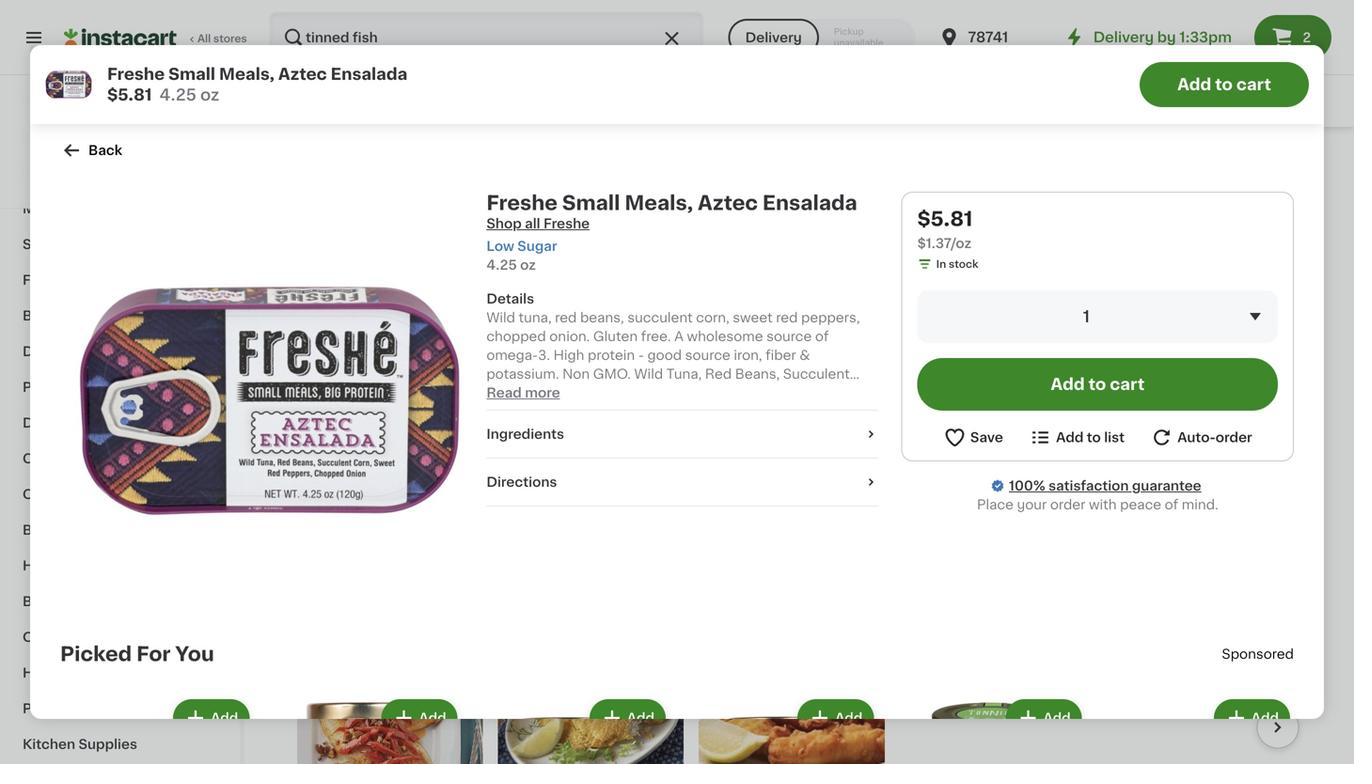 Task type: vqa. For each thing, say whether or not it's contained in the screenshot.
the Walgreens associated with Walgreens Hydrogel Burn Bandages 4 ct
no



Task type: locate. For each thing, give the bounding box(es) containing it.
$ left 81
[[286, 437, 293, 448]]

goods
[[51, 417, 96, 430], [79, 488, 124, 501]]

garlic
[[1249, 80, 1288, 93]]

$ for 5
[[286, 437, 293, 448]]

1 horizontal spatial tonnino
[[807, 461, 860, 474]]

0 horizontal spatial 4.25
[[159, 87, 196, 103]]

0 vertical spatial goods
[[51, 417, 96, 430]]

in inside $ 11 tonnino tuna fillet ventresca in olive oil
[[738, 461, 750, 474]]

oz right 2.6
[[1089, 117, 1101, 128]]

add to cart button
[[1140, 62, 1310, 107], [918, 358, 1279, 411]]

small inside freshe small meals, aztec ensalada $5.81 4.25 oz
[[169, 66, 216, 82]]

$ inside $ 5 81
[[286, 437, 293, 448]]

11 up oil
[[555, 436, 573, 456]]

1 sponsored badge image from the left
[[545, 497, 602, 508]]

1 horizontal spatial tuna
[[863, 461, 895, 474]]

in
[[937, 259, 947, 270]]

0 vertical spatial freshe
[[107, 66, 165, 82]]

place your order with peace of mind.
[[977, 499, 1219, 512]]

produce link
[[11, 84, 229, 119]]

tonnino right olive
[[807, 461, 860, 474]]

to left 55
[[1087, 431, 1102, 445]]

0 vertical spatial small
[[169, 66, 216, 82]]

0 horizontal spatial meals,
[[219, 66, 275, 82]]

0 vertical spatial fillets
[[871, 99, 910, 112]]

save
[[971, 431, 1004, 445]]

1 vertical spatial ensalada
[[763, 193, 858, 213]]

freshe for freshe small meals, aztec ensalada $5.81 4.25 oz
[[107, 66, 165, 82]]

0 horizontal spatial ensalada
[[331, 66, 408, 82]]

& left sauces in the left bottom of the page
[[109, 453, 120, 466]]

0 vertical spatial 11
[[293, 55, 310, 75]]

2 horizontal spatial small
[[562, 193, 620, 213]]

4.25 up market
[[159, 87, 196, 103]]

small
[[169, 66, 216, 82], [562, 193, 620, 213], [330, 461, 367, 474]]

0 horizontal spatial of
[[355, 502, 366, 512]]

1 vertical spatial meals,
[[625, 193, 693, 213]]

1 horizontal spatial freshe
[[282, 461, 327, 474]]

0 vertical spatial 4.25
[[159, 87, 196, 103]]

0 vertical spatial aztec
[[278, 66, 327, 82]]

$5.81 inside freshe small meals, aztec ensalada $5.81 4.25 oz
[[107, 87, 152, 103]]

product group containing 14
[[1070, 179, 1317, 513]]

freshe up produce link
[[107, 66, 165, 82]]

snacks
[[23, 238, 72, 251]]

None search field
[[269, 11, 704, 64]]

in left olive
[[738, 461, 750, 474]]

of down guarantee
[[1165, 499, 1179, 512]]

tonnino inside $ 11 tonnino tuna fillet ventresca in olive oil
[[545, 461, 597, 474]]

1 horizontal spatial 11
[[555, 436, 573, 456]]

peace
[[1121, 499, 1162, 512]]

seafoods
[[1208, 461, 1271, 474]]

you
[[175, 645, 214, 665]]

0 vertical spatial order
[[1216, 431, 1253, 445]]

fillets down mouettes
[[871, 99, 910, 112]]

1 horizontal spatial meals,
[[370, 461, 413, 474]]

1 horizontal spatial ensalada
[[763, 193, 858, 213]]

meals, for freshe small meals, provence nicoise
[[370, 461, 413, 474]]

add to list button
[[1029, 426, 1125, 450]]

frozen snacks
[[1154, 95, 1248, 108]]

all
[[525, 217, 541, 231]]

0 horizontal spatial sponsored badge image
[[545, 497, 602, 508]]

& left pasta
[[99, 417, 110, 430]]

1 horizontal spatial small
[[330, 461, 367, 474]]

add inside add to list button
[[1057, 431, 1084, 445]]

add to cart up add to list
[[1051, 377, 1145, 393]]

55
[[1105, 437, 1119, 448]]

goods inside canned goods & soups link
[[79, 488, 124, 501]]

ensalada inside freshe small meals, aztec ensalada $5.81 4.25 oz
[[331, 66, 408, 82]]

0 horizontal spatial $
[[286, 437, 293, 448]]

likely
[[301, 502, 333, 512]]

0 horizontal spatial in
[[738, 461, 750, 474]]

care for health care
[[71, 667, 103, 680]]

small inside freshe small meals, provence nicoise
[[330, 461, 367, 474]]

satisfaction
[[1049, 480, 1129, 493]]

delivery inside button
[[746, 31, 802, 44]]

1 vertical spatial add to cart button
[[918, 358, 1279, 411]]

1 horizontal spatial delivery
[[1094, 31, 1155, 44]]

stock down freshe small meals, provence nicoise
[[369, 502, 399, 512]]

small down all
[[169, 66, 216, 82]]

$ up oil
[[549, 437, 555, 448]]

add to cart up snacks
[[1178, 77, 1272, 93]]

1 vertical spatial goods
[[79, 488, 124, 501]]

0 horizontal spatial 11
[[293, 55, 310, 75]]

$ up gerard
[[1073, 437, 1080, 448]]

goods down prepared foods
[[51, 417, 96, 430]]

meals, for freshe small meals, aztec ensalada shop all freshe low sugar 4.25 oz
[[625, 193, 693, 213]]

delivery left by
[[1094, 31, 1155, 44]]

dairy & eggs link
[[11, 119, 229, 155]]

2 in from the left
[[941, 461, 952, 474]]

fillet
[[636, 461, 665, 474]]

1 vertical spatial aztec
[[698, 193, 758, 213]]

11 up romanov
[[293, 55, 310, 75]]

tonnino up oil
[[545, 461, 597, 474]]

goods down condiments & sauces
[[79, 488, 124, 501]]

2 tonnino from the left
[[807, 461, 860, 474]]

of right out
[[355, 502, 366, 512]]

small inside freshe small meals, aztec ensalada shop all freshe low sugar 4.25 oz
[[562, 193, 620, 213]]

spo nsored
[[1223, 648, 1295, 661]]

oz inside freshe small meals, aztec ensalada $5.81 4.25 oz
[[200, 87, 219, 103]]

oz inside les mouettes d'arvor french mackerel fillets with white wine muscadet 5.96 fl oz
[[843, 136, 856, 146]]

to up add to list
[[1089, 377, 1107, 393]]

black
[[407, 80, 443, 93]]

candy
[[89, 238, 134, 251]]

tuna inside button
[[863, 461, 895, 474]]

$1.37/oz
[[918, 237, 972, 250]]

order inside button
[[1216, 431, 1253, 445]]

0 vertical spatial care
[[71, 667, 103, 680]]

sponsored badge image for 11
[[545, 497, 602, 508]]

catch
[[1103, 80, 1143, 93]]

freshe inside freshe small meals, provence nicoise
[[282, 461, 327, 474]]

1 horizontal spatial in
[[941, 461, 952, 474]]

add to cart for top add to cart 'button'
[[1178, 77, 1272, 93]]

elite
[[1146, 80, 1175, 93]]

prepared foods link
[[11, 370, 229, 405]]

0 vertical spatial meals,
[[219, 66, 275, 82]]

market
[[123, 140, 171, 153]]

wild
[[1178, 80, 1207, 93]]

1 horizontal spatial $
[[549, 437, 555, 448]]

1 vertical spatial care
[[85, 703, 118, 716]]

cart up list
[[1110, 377, 1145, 393]]

white
[[947, 99, 985, 112]]

small for freshe small meals, aztec ensalada $5.81 4.25 oz
[[169, 66, 216, 82]]

household link
[[11, 549, 229, 584]]

sponsored badge image down oil
[[545, 497, 602, 508]]

small up likely out of stock
[[330, 461, 367, 474]]

1 horizontal spatial $5.81
[[918, 209, 973, 229]]

style
[[1136, 480, 1170, 493]]

2 vertical spatial meals,
[[370, 461, 413, 474]]

2 horizontal spatial meals,
[[625, 193, 693, 213]]

0 horizontal spatial cart
[[1110, 377, 1145, 393]]

4.25 down low
[[487, 259, 517, 272]]

auto-order button
[[1151, 426, 1253, 450]]

small up freshe
[[562, 193, 620, 213]]

2 $ from the left
[[549, 437, 555, 448]]

kitchen supplies link
[[11, 727, 229, 763]]

2 horizontal spatial freshe
[[487, 193, 558, 213]]

4.25 inside freshe small meals, aztec ensalada shop all freshe low sugar 4.25 oz
[[487, 259, 517, 272]]

lumpfish
[[446, 80, 508, 93]]

0 vertical spatial cart
[[1237, 77, 1272, 93]]

& left the candy
[[75, 238, 86, 251]]

0 horizontal spatial tonnino
[[545, 461, 597, 474]]

& up 100% satisfaction guarantee link
[[1119, 461, 1129, 474]]

1 in from the left
[[738, 461, 750, 474]]

in stock
[[937, 259, 979, 270]]

1 horizontal spatial add to cart
[[1178, 77, 1272, 93]]

read
[[487, 387, 522, 400]]

0 horizontal spatial add to cart
[[1051, 377, 1145, 393]]

$ inside $ 14 55
[[1073, 437, 1080, 448]]

foods
[[88, 381, 130, 394]]

1 vertical spatial fillets
[[898, 461, 937, 474]]

1 vertical spatial 11
[[555, 436, 573, 456]]

shop
[[487, 217, 522, 231]]

fillets left spring
[[898, 461, 937, 474]]

1 horizontal spatial cart
[[1237, 77, 1272, 93]]

1 vertical spatial cart
[[1110, 377, 1145, 393]]

0 vertical spatial $5.81
[[107, 87, 152, 103]]

tonnino inside button
[[807, 461, 860, 474]]

2 tuna from the left
[[863, 461, 895, 474]]

order up seafoods
[[1216, 431, 1253, 445]]

breakfast
[[23, 524, 88, 537]]

product group
[[282, 179, 530, 519], [545, 179, 792, 513], [807, 179, 1055, 509], [1070, 179, 1317, 513], [60, 696, 253, 765], [268, 696, 462, 765], [477, 696, 670, 765], [685, 696, 878, 765], [893, 696, 1086, 765], [1101, 696, 1295, 765]]

recommended searches element
[[260, 75, 1355, 127]]

care up supplies
[[85, 703, 118, 716]]

nsored
[[1249, 648, 1295, 661]]

wine
[[989, 99, 1022, 112]]

oz down all
[[200, 87, 219, 103]]

dry
[[23, 417, 47, 430]]

safe
[[1070, 80, 1099, 93]]

1 horizontal spatial of
[[1165, 499, 1179, 512]]

pasta
[[113, 417, 151, 430]]

central
[[69, 140, 120, 153]]

2 sponsored badge image from the left
[[1070, 497, 1127, 508]]

freshe inside freshe small meals, aztec ensalada shop all freshe low sugar 4.25 oz
[[487, 193, 558, 213]]

ensalada for freshe small meals, aztec ensalada shop all freshe low sugar 4.25 oz
[[763, 193, 858, 213]]

freshe small meals, aztec ensalada $5.81 4.25 oz
[[107, 66, 408, 103]]

freshe up nicoise
[[282, 461, 327, 474]]

1 vertical spatial 4.25
[[487, 259, 517, 272]]

order down the satisfaction on the bottom
[[1051, 499, 1086, 512]]

1 horizontal spatial order
[[1216, 431, 1253, 445]]

goods inside dry goods & pasta 'link'
[[51, 417, 96, 430]]

delivery up recommended searches element
[[746, 31, 802, 44]]

in
[[738, 461, 750, 474], [941, 461, 952, 474]]

order
[[1216, 431, 1253, 445], [1051, 499, 1086, 512]]

2 vertical spatial small
[[330, 461, 367, 474]]

1 vertical spatial freshe
[[487, 193, 558, 213]]

100% satisfaction guarantee
[[1010, 480, 1202, 493]]

0 horizontal spatial $5.81
[[107, 87, 152, 103]]

cart up snacks
[[1237, 77, 1272, 93]]

0 horizontal spatial order
[[1051, 499, 1086, 512]]

in left spring
[[941, 461, 952, 474]]

0 horizontal spatial delivery
[[746, 31, 802, 44]]

request button
[[441, 185, 524, 218]]

back
[[88, 144, 122, 157]]

ensalada inside freshe small meals, aztec ensalada shop all freshe low sugar 4.25 oz
[[763, 193, 858, 213]]

$5.81 up $1.37/oz
[[918, 209, 973, 229]]

0 horizontal spatial freshe
[[107, 66, 165, 82]]

11 inside $ 11 tonnino tuna fillet ventresca in olive oil
[[555, 436, 573, 456]]

1 field
[[918, 291, 1279, 343]]

sponsored badge image
[[545, 497, 602, 508], [1070, 497, 1127, 508]]

meals, inside freshe small meals, aztec ensalada $5.81 4.25 oz
[[219, 66, 275, 82]]

prepared foods
[[23, 381, 130, 394]]

freshe inside freshe small meals, aztec ensalada $5.81 4.25 oz
[[107, 66, 165, 82]]

1 vertical spatial add to cart
[[1051, 377, 1145, 393]]

0 vertical spatial ensalada
[[331, 66, 408, 82]]

2 horizontal spatial $
[[1073, 437, 1080, 448]]

goods for canned
[[79, 488, 124, 501]]

meals, for freshe small meals, aztec ensalada $5.81 4.25 oz
[[219, 66, 275, 82]]

oils, vinegars, & spices link
[[11, 620, 229, 656]]

oz inside 'safe catch elite wild tuna, garlic herb, mercury tested 2.6 oz'
[[1089, 117, 1101, 128]]

delivery button
[[729, 19, 819, 56]]

0 vertical spatial add to cart button
[[1140, 62, 1310, 107]]

1 $ from the left
[[286, 437, 293, 448]]

3 $ from the left
[[1073, 437, 1080, 448]]

spices
[[137, 631, 183, 644]]

0 horizontal spatial tuna
[[601, 461, 632, 474]]

1 horizontal spatial sponsored badge image
[[1070, 497, 1127, 508]]

canned
[[23, 488, 76, 501]]

1 vertical spatial small
[[562, 193, 620, 213]]

caviar,
[[359, 80, 404, 93]]

directions button
[[487, 473, 879, 492]]

to up snacks
[[1216, 77, 1233, 93]]

1 horizontal spatial aztec
[[698, 193, 758, 213]]

1 tonnino from the left
[[545, 461, 597, 474]]

for
[[136, 645, 171, 665]]

78741
[[969, 31, 1009, 44]]

aztec inside freshe small meals, aztec ensalada $5.81 4.25 oz
[[278, 66, 327, 82]]

freshe small meals, provence nicoise
[[282, 461, 478, 493]]

$5.81 down recipes link
[[107, 87, 152, 103]]

fillets inside button
[[898, 461, 937, 474]]

sponsored badge image down european
[[1070, 497, 1127, 508]]

2 vertical spatial freshe
[[282, 461, 327, 474]]

1 horizontal spatial 4.25
[[487, 259, 517, 272]]

oz down sugar
[[520, 259, 536, 272]]

aztec
[[278, 66, 327, 82], [698, 193, 758, 213]]

baking essentials
[[23, 596, 142, 609]]

delivery by 1:33pm link
[[1064, 26, 1232, 49]]

all stores link
[[64, 11, 248, 64]]

household
[[23, 560, 97, 573]]

place
[[977, 499, 1014, 512]]

cart for bottommost add to cart 'button'
[[1110, 377, 1145, 393]]

small for freshe small meals, aztec ensalada shop all freshe low sugar 4.25 oz
[[562, 193, 620, 213]]

1 horizontal spatial stock
[[949, 259, 979, 270]]

vinegars,
[[56, 631, 120, 644]]

meals, inside freshe small meals, aztec ensalada shop all freshe low sugar 4.25 oz
[[625, 193, 693, 213]]

100% satisfaction guarantee link
[[1010, 477, 1202, 496]]

2 vertical spatial to
[[1087, 431, 1102, 445]]

stock right in
[[949, 259, 979, 270]]

1 tuna from the left
[[601, 461, 632, 474]]

goods for dry
[[51, 417, 96, 430]]

freshe for freshe small meals, provence nicoise
[[282, 461, 327, 474]]

oz right fl
[[843, 136, 856, 146]]

0 horizontal spatial aztec
[[278, 66, 327, 82]]

aztec inside freshe small meals, aztec ensalada shop all freshe low sugar 4.25 oz
[[698, 193, 758, 213]]

aztec for freshe small meals, aztec ensalada shop all freshe low sugar 4.25 oz
[[698, 193, 758, 213]]

0 horizontal spatial small
[[169, 66, 216, 82]]

salmon
[[1231, 480, 1280, 493]]

all
[[198, 33, 211, 44]]

small for freshe small meals, provence nicoise
[[330, 461, 367, 474]]

central market logo image
[[102, 98, 138, 134]]

$ inside $ 11 tonnino tuna fillet ventresca in olive oil
[[549, 437, 555, 448]]

freshe up all
[[487, 193, 558, 213]]

& inside gerard & dominique seafoods european style smoked salmon
[[1119, 461, 1129, 474]]

care down picked
[[71, 667, 103, 680]]

0 vertical spatial add to cart
[[1178, 77, 1272, 93]]

1 vertical spatial $5.81
[[918, 209, 973, 229]]

meals, inside freshe small meals, provence nicoise
[[370, 461, 413, 474]]

deli
[[23, 345, 49, 358]]

1 vertical spatial stock
[[369, 502, 399, 512]]

$ 5 81
[[286, 436, 320, 456]]

delivery for delivery by 1:33pm
[[1094, 31, 1155, 44]]



Task type: describe. For each thing, give the bounding box(es) containing it.
$3.74 element
[[1070, 53, 1317, 77]]

0 vertical spatial stock
[[949, 259, 979, 270]]

& inside 'link'
[[99, 417, 110, 430]]

personal care link
[[11, 692, 229, 727]]

snacks & candy
[[23, 238, 134, 251]]

sauces
[[124, 453, 174, 466]]

bakery
[[23, 310, 70, 323]]

auto-
[[1178, 431, 1216, 445]]

supplies
[[79, 739, 137, 752]]

add to cart for bottommost add to cart 'button'
[[1051, 377, 1145, 393]]

oils, vinegars, & spices
[[23, 631, 183, 644]]

78741 button
[[938, 11, 1051, 64]]

0 horizontal spatial stock
[[369, 502, 399, 512]]

& left the "eggs" on the top of the page
[[62, 131, 73, 144]]

save button
[[944, 426, 1004, 450]]

picked for you
[[60, 645, 214, 665]]

delivery for delivery
[[746, 31, 802, 44]]

cart for top add to cart 'button'
[[1237, 77, 1272, 93]]

product group containing tonnino tuna fillets in spring water
[[807, 179, 1055, 509]]

tuna inside $ 11 tonnino tuna fillet ventresca in olive oil
[[601, 461, 632, 474]]

snacks
[[1200, 95, 1248, 108]]

kitchen
[[23, 739, 75, 752]]

2 button
[[1255, 15, 1332, 60]]

french
[[952, 80, 998, 93]]

snacks & candy link
[[11, 227, 229, 262]]

baking essentials link
[[11, 584, 229, 620]]

1:33pm
[[1180, 31, 1232, 44]]

add to list
[[1057, 431, 1125, 445]]

european
[[1070, 480, 1133, 493]]

deli link
[[11, 334, 229, 370]]

4.25 inside freshe small meals, aztec ensalada $5.81 4.25 oz
[[159, 87, 196, 103]]

1
[[1084, 309, 1090, 325]]

ingredients
[[487, 428, 565, 441]]

0 vertical spatial to
[[1216, 77, 1233, 93]]

list
[[1105, 431, 1125, 445]]

produce
[[23, 95, 80, 108]]

frozen snacks link
[[1125, 82, 1257, 120]]

tested
[[1168, 99, 1213, 112]]

spring
[[956, 461, 999, 474]]

read more button
[[487, 384, 560, 403]]

delivery by 1:33pm
[[1094, 31, 1232, 44]]

read more
[[487, 387, 560, 400]]

fillets inside les mouettes d'arvor french mackerel fillets with white wine muscadet 5.96 fl oz
[[871, 99, 910, 112]]

mouettes
[[834, 80, 898, 93]]

guarantee
[[1133, 480, 1202, 493]]

100%
[[1010, 480, 1046, 493]]

service type group
[[729, 19, 916, 56]]

11 inside 11 romanov caviar, black lumpfish
[[293, 55, 310, 75]]

14
[[1080, 436, 1103, 456]]

health care
[[23, 667, 103, 680]]

water
[[1002, 461, 1041, 474]]

frozen
[[23, 274, 68, 287]]

11 romanov caviar, black lumpfish
[[282, 55, 508, 93]]

details
[[487, 293, 534, 306]]

item carousel region
[[297, 602, 1302, 765]]

central market link
[[69, 98, 171, 156]]

out
[[335, 502, 353, 512]]

meat & seafood
[[23, 202, 132, 215]]

recipes
[[23, 59, 78, 72]]

in inside button
[[941, 461, 952, 474]]

ensalada for freshe small meals, aztec ensalada $5.81 4.25 oz
[[331, 66, 408, 82]]

gerard & dominique seafoods european style smoked salmon
[[1070, 461, 1280, 493]]

instacart logo image
[[64, 26, 177, 49]]

81
[[308, 437, 320, 448]]

1 vertical spatial order
[[1051, 499, 1086, 512]]

breakfast link
[[11, 513, 229, 549]]

aztec for freshe small meals, aztec ensalada $5.81 4.25 oz
[[278, 66, 327, 82]]

safe catch elite wild tuna, garlic herb, mercury tested 2.6 oz
[[1070, 80, 1288, 128]]

canned goods & soups
[[23, 488, 184, 501]]

dairy & eggs
[[23, 131, 110, 144]]

& left "soups"
[[128, 488, 138, 501]]

freshe small meals, aztec ensalada image
[[75, 207, 464, 596]]

care for personal care
[[85, 703, 118, 716]]

with
[[913, 99, 944, 112]]

prepared
[[23, 381, 85, 394]]

provence
[[416, 461, 478, 474]]

gerard
[[1070, 461, 1115, 474]]

dry goods & pasta
[[23, 417, 151, 430]]

ventresca
[[668, 461, 735, 474]]

baking
[[23, 596, 69, 609]]

product group containing 11
[[545, 179, 792, 513]]

herb,
[[1070, 99, 1106, 112]]

smoked
[[1174, 480, 1228, 493]]

ingredients button
[[487, 425, 879, 444]]

oil
[[545, 480, 563, 493]]

tonnino tuna fillets in spring water
[[807, 461, 1041, 474]]

$ for 11
[[549, 437, 555, 448]]

dry goods & pasta link
[[11, 405, 229, 441]]

personal
[[23, 703, 82, 716]]

romanov
[[282, 80, 356, 93]]

les
[[807, 80, 831, 93]]

sponsored badge image for 14
[[1070, 497, 1127, 508]]

low
[[487, 240, 515, 253]]

1 vertical spatial to
[[1089, 377, 1107, 393]]

frozen
[[1154, 95, 1197, 108]]

product group containing 5
[[282, 179, 530, 519]]

$ for 14
[[1073, 437, 1080, 448]]

to inside add to list button
[[1087, 431, 1102, 445]]

with
[[1089, 499, 1117, 512]]

bakery link
[[11, 298, 229, 334]]

freshe for freshe small meals, aztec ensalada shop all freshe low sugar 4.25 oz
[[487, 193, 558, 213]]

oz inside freshe small meals, aztec ensalada shop all freshe low sugar 4.25 oz
[[520, 259, 536, 272]]

olive
[[753, 461, 787, 474]]

auto-order
[[1178, 431, 1253, 445]]

recipes link
[[11, 48, 229, 84]]

& up picked for you
[[123, 631, 134, 644]]

dominique
[[1132, 461, 1205, 474]]

& right the meat
[[61, 202, 72, 215]]

eggs
[[77, 131, 110, 144]]

stores
[[213, 33, 247, 44]]

health care link
[[11, 656, 229, 692]]

d'arvor
[[901, 80, 949, 93]]



